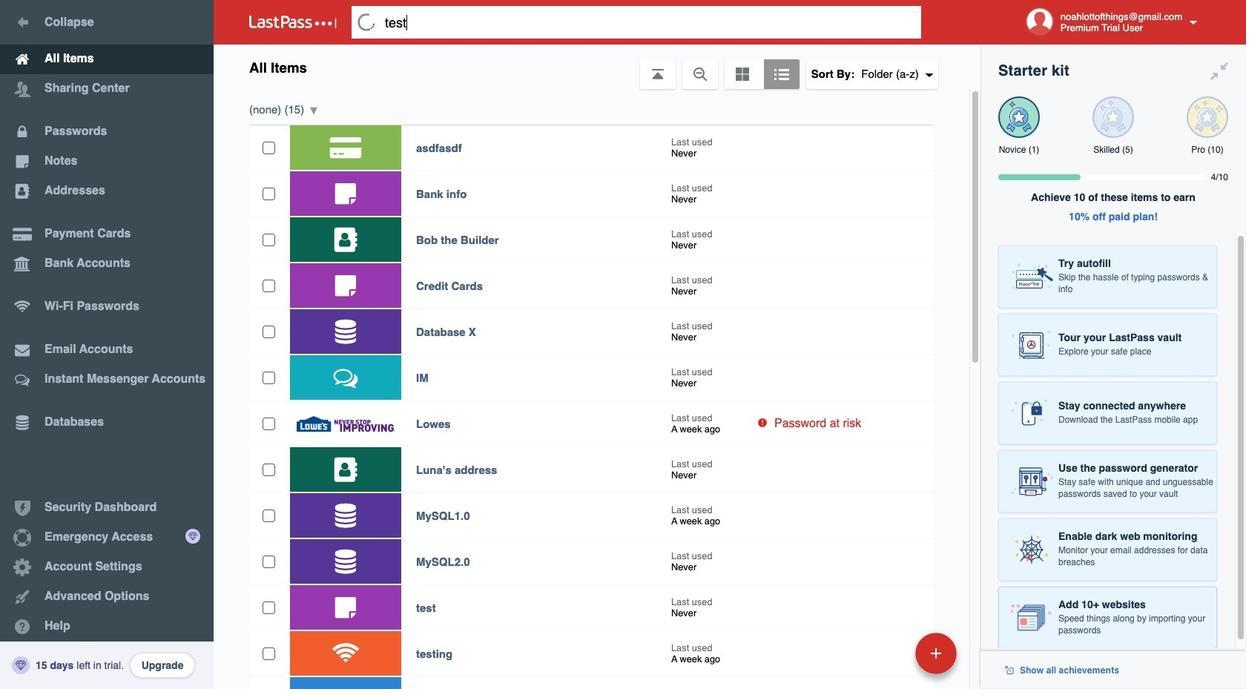 Task type: locate. For each thing, give the bounding box(es) containing it.
new item navigation
[[814, 628, 966, 689]]

vault options navigation
[[214, 45, 981, 89]]

Search search field
[[352, 6, 945, 39]]

lastpass image
[[249, 16, 337, 29]]

search my vault text field
[[352, 6, 945, 39]]



Task type: describe. For each thing, give the bounding box(es) containing it.
new item element
[[814, 632, 962, 674]]

main navigation navigation
[[0, 0, 214, 689]]

clear search image
[[352, 6, 381, 39]]



Task type: vqa. For each thing, say whether or not it's contained in the screenshot.
Vault options navigation
yes



